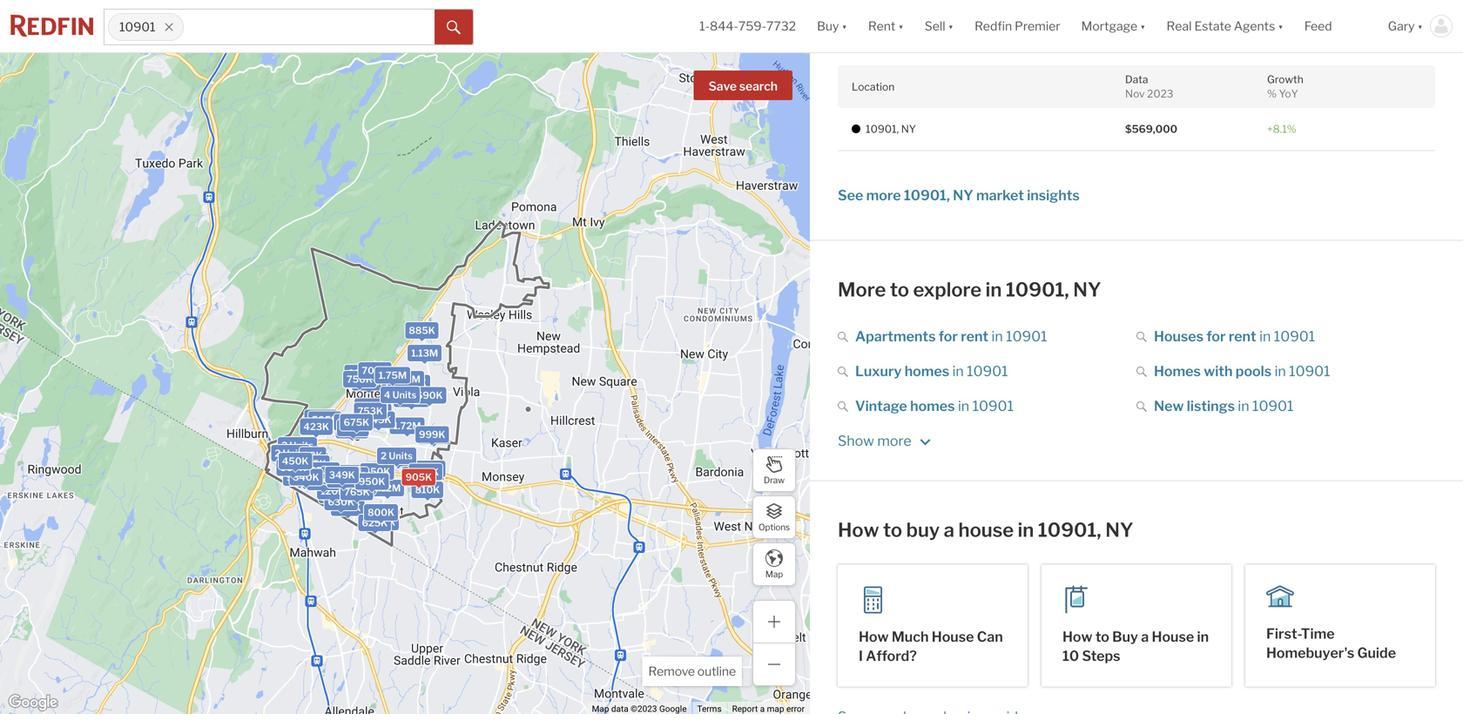 Task type: vqa. For each thing, say whether or not it's contained in the screenshot.
right a
yes



Task type: locate. For each thing, give the bounding box(es) containing it.
remove
[[648, 664, 695, 679]]

▾ inside mortgage ▾ dropdown button
[[1140, 19, 1146, 33]]

how inside the how much house can i afford?
[[859, 629, 889, 645]]

units
[[392, 389, 417, 401], [290, 440, 314, 451], [283, 448, 307, 459], [389, 450, 413, 462], [334, 470, 358, 481], [333, 470, 357, 481], [336, 473, 360, 485], [336, 478, 360, 490], [337, 479, 361, 490]]

buy right 7732
[[817, 19, 839, 33]]

650k up 810k
[[412, 466, 439, 478]]

a for house
[[1141, 629, 1149, 645]]

explore
[[913, 278, 982, 301]]

in left first-
[[1197, 629, 1209, 645]]

340k
[[293, 472, 319, 483]]

563k
[[308, 412, 334, 424]]

google image
[[4, 692, 62, 714]]

yoy
[[1279, 88, 1298, 100]]

pools
[[1236, 363, 1272, 380]]

0 horizontal spatial 450k
[[282, 456, 309, 467]]

▾ right rent
[[898, 19, 904, 33]]

0 horizontal spatial house
[[932, 629, 974, 645]]

2 units
[[282, 440, 314, 451], [275, 448, 307, 459], [381, 450, 413, 462], [325, 470, 357, 481], [328, 473, 360, 485], [328, 478, 360, 490], [329, 479, 361, 490]]

10901 up 'homes with pools in 10901'
[[1274, 328, 1315, 345]]

embed button
[[924, 15, 1010, 45]]

690k
[[416, 390, 443, 401]]

1 vertical spatial buy
[[1112, 629, 1138, 645]]

1 ▾ from the left
[[842, 19, 847, 33]]

more
[[838, 278, 886, 301]]

0 vertical spatial more
[[866, 187, 901, 204]]

0 vertical spatial buy
[[817, 19, 839, 33]]

0 vertical spatial homes
[[905, 363, 949, 380]]

450k up 801k
[[385, 453, 411, 464]]

how up 10
[[1063, 629, 1093, 645]]

753k
[[358, 405, 383, 417]]

5 ▾ from the left
[[1278, 19, 1284, 33]]

2
[[282, 440, 288, 451], [275, 448, 281, 459], [381, 450, 387, 462], [325, 470, 331, 481], [328, 473, 334, 485], [328, 478, 334, 490], [329, 479, 335, 490]]

apartments
[[855, 328, 936, 345]]

map
[[765, 569, 783, 579]]

0 horizontal spatial 650k
[[364, 466, 390, 477]]

801k
[[405, 469, 430, 481]]

955k
[[362, 406, 388, 417]]

a inside how to buy a house in 10 steps
[[1141, 629, 1149, 645]]

675k
[[344, 417, 369, 428], [344, 417, 369, 428]]

buy
[[817, 19, 839, 33], [1112, 629, 1138, 645]]

550k
[[310, 465, 336, 476]]

▾ right gary
[[1418, 19, 1423, 33]]

house inside how to buy a house in 10 steps
[[1152, 629, 1194, 645]]

450k
[[385, 453, 411, 464], [282, 456, 309, 467]]

homes up vintage homes in 10901
[[905, 363, 949, 380]]

2 house from the left
[[1152, 629, 1194, 645]]

1 horizontal spatial buy
[[1112, 629, 1138, 645]]

remove 10901 image
[[164, 22, 174, 32]]

420k
[[306, 475, 332, 487]]

outline
[[697, 664, 736, 679]]

save search button
[[694, 71, 793, 100]]

1 horizontal spatial 700k
[[362, 365, 388, 376]]

10901
[[119, 19, 155, 34], [1006, 328, 1047, 345], [1274, 328, 1315, 345], [967, 363, 1008, 380], [1289, 363, 1330, 380], [973, 398, 1014, 415], [1252, 398, 1294, 415]]

rent ▾ button
[[868, 0, 904, 52]]

in down luxury homes in 10901
[[958, 398, 970, 415]]

3 ▾ from the left
[[948, 19, 954, 33]]

None search field
[[184, 10, 435, 44]]

to right more
[[890, 278, 909, 301]]

▾
[[842, 19, 847, 33], [898, 19, 904, 33], [948, 19, 954, 33], [1140, 19, 1146, 33], [1278, 19, 1284, 33], [1418, 19, 1423, 33]]

buy up steps
[[1112, 629, 1138, 645]]

839k
[[348, 368, 374, 379]]

995k
[[369, 517, 395, 528]]

▾ right sell on the right of the page
[[948, 19, 954, 33]]

▾ inside rent ▾ dropdown button
[[898, 19, 904, 33]]

905k
[[405, 472, 432, 483]]

ny
[[901, 123, 916, 136], [953, 187, 973, 204], [1073, 278, 1101, 301], [1105, 518, 1134, 542]]

715k
[[296, 462, 319, 474]]

0 vertical spatial 700k
[[362, 365, 388, 376]]

1 horizontal spatial house
[[1152, 629, 1194, 645]]

more down vintage
[[877, 433, 912, 450]]

356k
[[333, 480, 359, 491]]

700k down 775k in the left bottom of the page
[[335, 502, 361, 514]]

10
[[1063, 648, 1079, 665]]

how left buy
[[838, 518, 879, 542]]

submit search image
[[447, 21, 461, 35]]

feed
[[1304, 19, 1332, 33]]

0 horizontal spatial rent
[[961, 328, 989, 345]]

520k
[[298, 455, 325, 466]]

premier
[[1015, 19, 1061, 33]]

1 rent from the left
[[961, 328, 989, 345]]

rent down more to explore in 10901, ny on the top right of the page
[[961, 328, 989, 345]]

0 horizontal spatial 700k
[[335, 502, 361, 514]]

2 for from the left
[[1207, 328, 1226, 345]]

10901 down apartments for rent in 10901
[[967, 363, 1008, 380]]

▾ for sell ▾
[[948, 19, 954, 33]]

homes down luxury homes in 10901
[[910, 398, 955, 415]]

0 horizontal spatial buy
[[817, 19, 839, 33]]

for for houses
[[1207, 328, 1226, 345]]

how inside how to buy a house in 10 steps
[[1063, 629, 1093, 645]]

4 units
[[384, 389, 417, 401]]

0 horizontal spatial a
[[944, 518, 955, 542]]

1 vertical spatial homes
[[910, 398, 955, 415]]

vintage
[[855, 398, 907, 415]]

buy ▾ button
[[807, 0, 858, 52]]

1 horizontal spatial a
[[1141, 629, 1149, 645]]

redfin premier
[[975, 19, 1061, 33]]

data nov 2023
[[1125, 73, 1174, 100]]

2 ▾ from the left
[[898, 19, 904, 33]]

for up with
[[1207, 328, 1226, 345]]

for
[[939, 328, 958, 345], [1207, 328, 1226, 345]]

0 vertical spatial 425k
[[300, 458, 326, 470]]

305k
[[331, 474, 357, 485], [331, 474, 357, 485]]

in right house
[[1018, 518, 1034, 542]]

1 horizontal spatial 475k
[[339, 470, 365, 481]]

real estate agents ▾ link
[[1167, 0, 1284, 52]]

buy ▾
[[817, 19, 847, 33]]

1 horizontal spatial rent
[[1229, 328, 1257, 345]]

0 vertical spatial to
[[890, 278, 909, 301]]

options
[[759, 522, 790, 532]]

for for apartments
[[939, 328, 958, 345]]

2 vertical spatial to
[[1096, 629, 1109, 645]]

how much house can i afford?
[[859, 629, 1003, 665]]

425k down 550k
[[310, 477, 336, 488]]

how for how to buy a house in 10901, ny
[[838, 518, 879, 542]]

4 ▾ from the left
[[1140, 19, 1146, 33]]

real estate agents ▾
[[1167, 19, 1284, 33]]

▾ inside buy ▾ dropdown button
[[842, 19, 847, 33]]

▾ right 'agents'
[[1278, 19, 1284, 33]]

growth % yoy
[[1267, 73, 1304, 100]]

6 ▾ from the left
[[1418, 19, 1423, 33]]

▾ inside sell ▾ dropdown button
[[948, 19, 954, 33]]

10901 down pools
[[1252, 398, 1294, 415]]

save
[[709, 79, 737, 94]]

more right see
[[866, 187, 901, 204]]

to inside how to buy a house in 10 steps
[[1096, 629, 1109, 645]]

to left buy
[[883, 518, 902, 542]]

save search
[[709, 79, 778, 94]]

3
[[325, 470, 332, 481]]

▾ inside "real estate agents ▾" link
[[1278, 19, 1284, 33]]

425k up '340k'
[[300, 458, 326, 470]]

349k
[[329, 470, 355, 481]]

1 vertical spatial a
[[1141, 629, 1149, 645]]

120k
[[321, 486, 345, 497]]

i
[[859, 648, 863, 665]]

mortgage ▾ button
[[1071, 0, 1156, 52]]

homebuyer's
[[1266, 645, 1355, 662]]

search
[[739, 79, 778, 94]]

700k up 1.10m
[[362, 365, 388, 376]]

1.12m
[[374, 482, 401, 494]]

to up steps
[[1096, 629, 1109, 645]]

700k
[[362, 365, 388, 376], [335, 502, 361, 514]]

house inside the how much house can i afford?
[[932, 629, 974, 645]]

0 horizontal spatial for
[[939, 328, 958, 345]]

more for see
[[866, 187, 901, 204]]

10901 right pools
[[1289, 363, 1330, 380]]

how up i
[[859, 629, 889, 645]]

data
[[1125, 73, 1148, 86]]

0 horizontal spatial 475k
[[295, 464, 321, 475]]

630k
[[328, 497, 354, 508]]

▾ right the mortgage
[[1140, 19, 1146, 33]]

new
[[1154, 398, 1184, 415]]

1 horizontal spatial for
[[1207, 328, 1226, 345]]

in right listings
[[1238, 398, 1249, 415]]

650k
[[364, 466, 390, 477], [412, 466, 439, 478]]

1 for from the left
[[939, 328, 958, 345]]

1 house from the left
[[932, 629, 974, 645]]

650k up 1.12m
[[364, 466, 390, 477]]

2 rent from the left
[[1229, 328, 1257, 345]]

10901 down luxury homes in 10901
[[973, 398, 1014, 415]]

homes
[[905, 363, 949, 380], [910, 398, 955, 415]]

▾ left rent
[[842, 19, 847, 33]]

835k
[[400, 378, 426, 389]]

595k
[[312, 414, 338, 426]]

a
[[944, 518, 955, 542], [1141, 629, 1149, 645]]

450k up "525k"
[[282, 456, 309, 467]]

1 vertical spatial to
[[883, 518, 902, 542]]

real estate agents ▾ button
[[1156, 0, 1294, 52]]

1 vertical spatial 700k
[[335, 502, 361, 514]]

to
[[890, 278, 909, 301], [883, 518, 902, 542], [1096, 629, 1109, 645]]

335k
[[334, 468, 360, 479]]

for up luxury homes in 10901
[[939, 328, 958, 345]]

1 vertical spatial more
[[877, 433, 912, 450]]

▾ for rent ▾
[[898, 19, 904, 33]]

0 vertical spatial a
[[944, 518, 955, 542]]

1 horizontal spatial 450k
[[385, 453, 411, 464]]

rent up 'homes with pools in 10901'
[[1229, 328, 1257, 345]]

in right pools
[[1275, 363, 1286, 380]]

1 horizontal spatial 650k
[[412, 466, 439, 478]]



Task type: describe. For each thing, give the bounding box(es) containing it.
275k
[[325, 481, 350, 492]]

rent for apartments for rent
[[961, 328, 989, 345]]

how much house can i afford? link
[[838, 565, 1028, 687]]

redfin premier button
[[964, 0, 1071, 52]]

buy
[[906, 518, 940, 542]]

a for house
[[944, 518, 955, 542]]

580k
[[352, 470, 378, 482]]

975k
[[421, 430, 446, 442]]

739k
[[316, 477, 341, 488]]

2023
[[1147, 88, 1174, 100]]

885k
[[409, 325, 435, 336]]

how to buy a house in 10 steps link
[[1042, 565, 1232, 687]]

in inside how to buy a house in 10 steps
[[1197, 629, 1209, 645]]

buy inside dropdown button
[[817, 19, 839, 33]]

homes with pools in 10901
[[1154, 363, 1330, 380]]

130k
[[340, 479, 364, 491]]

sell ▾
[[925, 19, 954, 33]]

640k
[[360, 466, 387, 478]]

see more 10901, ny market insights
[[838, 187, 1080, 204]]

house
[[959, 518, 1014, 542]]

homes for luxury homes
[[905, 363, 949, 380]]

10901, ny
[[866, 123, 916, 136]]

luxury homes in 10901
[[855, 363, 1008, 380]]

houses
[[1154, 328, 1204, 345]]

how to buy a house in 10901, ny
[[838, 518, 1134, 542]]

+8.1%
[[1267, 123, 1297, 136]]

rent ▾ button
[[858, 0, 914, 52]]

how for how much house can i afford?
[[859, 629, 889, 645]]

1-844-759-7732
[[700, 19, 796, 33]]

765k
[[344, 486, 370, 498]]

1 vertical spatial 425k
[[310, 477, 336, 488]]

10901 left remove 10901 icon
[[119, 19, 155, 34]]

%
[[1267, 88, 1277, 100]]

1.54m
[[397, 393, 426, 405]]

810k
[[415, 484, 440, 496]]

steps
[[1082, 648, 1121, 665]]

328k
[[334, 469, 360, 481]]

insights
[[1027, 187, 1080, 204]]

320k
[[323, 486, 349, 497]]

to for buy
[[1096, 629, 1109, 645]]

homes for vintage homes
[[910, 398, 955, 415]]

in down more to explore in 10901, ny on the top right of the page
[[992, 328, 1003, 345]]

embed
[[954, 23, 995, 38]]

location
[[852, 80, 895, 93]]

market
[[976, 187, 1024, 204]]

▾ for mortgage ▾
[[1140, 19, 1146, 33]]

nov
[[1125, 88, 1145, 100]]

to for explore
[[890, 278, 909, 301]]

795k
[[347, 481, 372, 492]]

625k
[[362, 517, 388, 529]]

rent ▾
[[868, 19, 904, 33]]

time
[[1301, 625, 1335, 642]]

how to buy a house in 10 steps
[[1063, 629, 1209, 665]]

listings
[[1187, 398, 1235, 415]]

show
[[838, 433, 874, 450]]

759-
[[738, 19, 766, 33]]

much
[[892, 629, 929, 645]]

buy inside how to buy a house in 10 steps
[[1112, 629, 1138, 645]]

map button
[[753, 543, 796, 586]]

how for how to buy a house in 10 steps
[[1063, 629, 1093, 645]]

10901 down more to explore in 10901, ny on the top right of the page
[[1006, 328, 1047, 345]]

▾ for buy ▾
[[842, 19, 847, 33]]

see
[[838, 187, 863, 204]]

new listings in 10901
[[1154, 398, 1294, 415]]

$569,000
[[1125, 123, 1178, 136]]

feed button
[[1294, 0, 1378, 52]]

to for buy
[[883, 518, 902, 542]]

mortgage ▾
[[1081, 19, 1146, 33]]

139k
[[322, 489, 347, 501]]

afford?
[[866, 648, 917, 665]]

in right the explore
[[986, 278, 1002, 301]]

670k
[[416, 463, 442, 475]]

mortgage
[[1081, 19, 1138, 33]]

draw button
[[753, 449, 796, 492]]

real
[[1167, 19, 1192, 33]]

options button
[[753, 496, 796, 539]]

gary
[[1388, 19, 1415, 33]]

with
[[1204, 363, 1233, 380]]

remove outline
[[648, 664, 736, 679]]

245k
[[323, 486, 349, 498]]

255k
[[333, 480, 358, 491]]

redfin
[[975, 19, 1012, 33]]

more for show
[[877, 433, 912, 450]]

sell
[[925, 19, 946, 33]]

can
[[977, 629, 1003, 645]]

665k
[[280, 462, 306, 473]]

800k
[[368, 507, 395, 518]]

1.75m
[[379, 370, 407, 381]]

rent for houses for rent
[[1229, 328, 1257, 345]]

share
[[868, 23, 902, 38]]

rent
[[868, 19, 896, 33]]

in up pools
[[1260, 328, 1271, 345]]

gary ▾
[[1388, 19, 1423, 33]]

agents
[[1234, 19, 1275, 33]]

in down apartments for rent in 10901
[[952, 363, 964, 380]]

1.72m
[[393, 420, 421, 432]]

estate
[[1194, 19, 1231, 33]]

map region
[[0, 27, 890, 714]]

1.10m
[[355, 377, 383, 388]]

buy ▾ button
[[817, 0, 847, 52]]

950k
[[359, 476, 385, 487]]

first-
[[1266, 625, 1301, 642]]

vintage homes in 10901
[[855, 398, 1014, 415]]

▾ for gary ▾
[[1418, 19, 1423, 33]]

837k
[[358, 401, 384, 413]]



